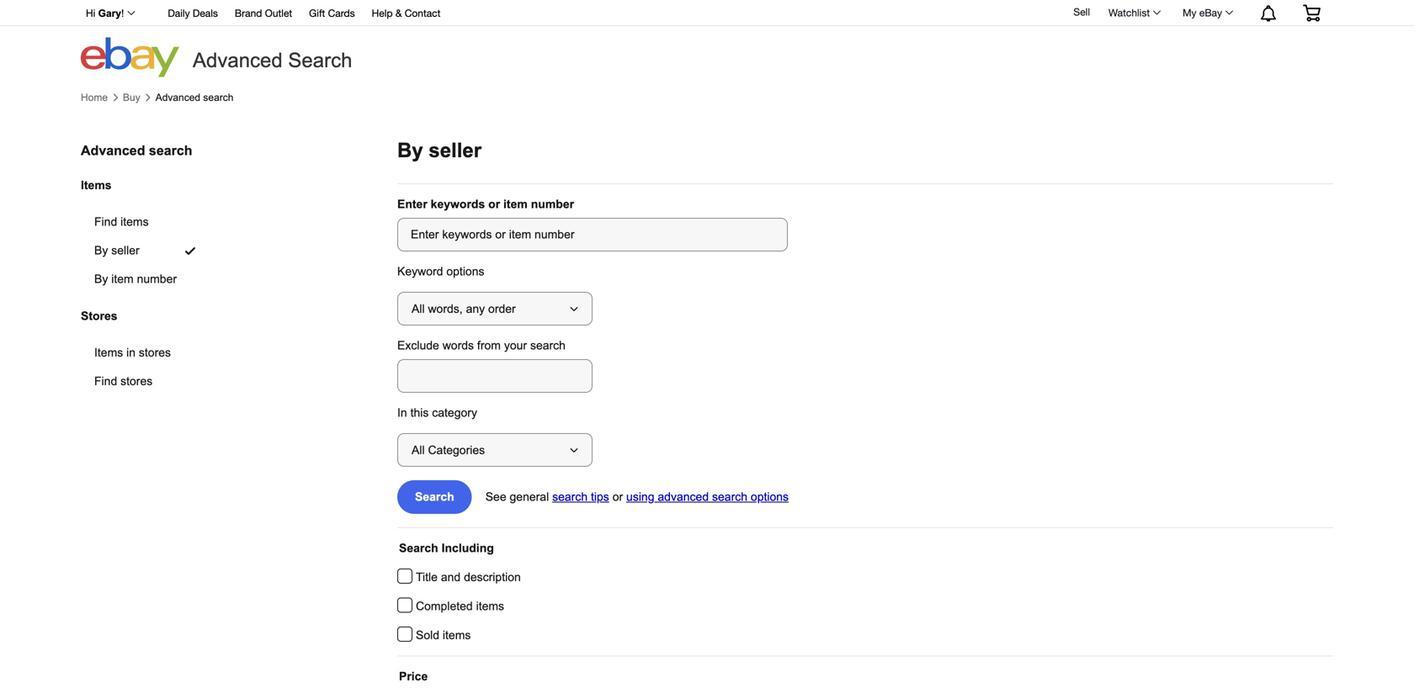 Task type: vqa. For each thing, say whether or not it's contained in the screenshot.
Advanced to the bottom
yes



Task type: describe. For each thing, give the bounding box(es) containing it.
find items
[[94, 216, 149, 229]]

completed
[[416, 600, 473, 613]]

watchlist
[[1109, 7, 1150, 19]]

gift cards
[[309, 7, 355, 19]]

general
[[510, 491, 549, 504]]

using advanced search options link
[[626, 491, 789, 504]]

1 vertical spatial advanced
[[155, 92, 200, 103]]

0 vertical spatial by seller
[[397, 139, 482, 162]]

deals
[[193, 7, 218, 19]]

find stores
[[94, 375, 153, 388]]

items in stores
[[94, 346, 171, 359]]

your shopping cart image
[[1302, 4, 1322, 21]]

help
[[372, 7, 393, 19]]

account navigation
[[77, 0, 1334, 26]]

by seller link
[[81, 237, 217, 265]]

daily deals
[[168, 7, 218, 19]]

1 vertical spatial advanced search
[[81, 143, 192, 158]]

cards
[[328, 7, 355, 19]]

gift
[[309, 7, 325, 19]]

buy link
[[123, 92, 140, 103]]

keywords
[[431, 198, 485, 211]]

0 vertical spatial or
[[488, 198, 500, 211]]

exclude words from your search
[[397, 339, 566, 352]]

2 vertical spatial advanced
[[81, 143, 145, 158]]

find items link
[[81, 208, 217, 237]]

&
[[396, 7, 402, 19]]

items for completed items
[[476, 600, 504, 613]]

exclude
[[397, 339, 439, 352]]

this
[[410, 407, 429, 420]]

my
[[1183, 7, 1197, 19]]

by item number link
[[81, 265, 217, 294]]

daily
[[168, 7, 190, 19]]

enter keywords or item number
[[397, 198, 574, 211]]

keyword
[[397, 265, 443, 278]]

0 vertical spatial by
[[397, 139, 423, 162]]

0 vertical spatial stores
[[139, 346, 171, 359]]

my ebay link
[[1174, 3, 1241, 23]]

daily deals link
[[168, 5, 218, 23]]

0 horizontal spatial seller
[[111, 244, 139, 257]]

sell link
[[1066, 6, 1098, 18]]

1 horizontal spatial or
[[613, 491, 623, 504]]

title and description
[[416, 571, 521, 584]]

brand outlet
[[235, 7, 292, 19]]

ebay
[[1200, 7, 1222, 19]]

0 vertical spatial advanced
[[193, 49, 283, 72]]

!
[[121, 8, 124, 19]]

search for search including
[[399, 542, 438, 555]]

search down advanced search
[[203, 92, 234, 103]]

stores
[[81, 310, 118, 323]]

see general search tips or using advanced search options
[[486, 491, 789, 504]]

find for find stores
[[94, 375, 117, 388]]

brand
[[235, 7, 262, 19]]

tips
[[591, 491, 609, 504]]

1 horizontal spatial seller
[[429, 139, 482, 162]]

completed items
[[416, 600, 504, 613]]

outlet
[[265, 7, 292, 19]]

find for find items
[[94, 216, 117, 229]]

0 vertical spatial item
[[503, 198, 528, 211]]

sold
[[416, 629, 439, 642]]

banner containing sell
[[77, 0, 1334, 77]]

gift cards link
[[309, 5, 355, 23]]

search right your
[[530, 339, 566, 352]]

items for find items
[[120, 216, 149, 229]]

your
[[504, 339, 527, 352]]

0 vertical spatial advanced search
[[155, 92, 234, 103]]

0 horizontal spatial options
[[447, 265, 485, 278]]



Task type: locate. For each thing, give the bounding box(es) containing it.
enter
[[397, 198, 428, 211]]

0 vertical spatial items
[[81, 179, 112, 192]]

items right sold
[[443, 629, 471, 642]]

0 vertical spatial options
[[447, 265, 485, 278]]

by
[[397, 139, 423, 162], [94, 244, 108, 257], [94, 273, 108, 286]]

advanced search
[[155, 92, 234, 103], [81, 143, 192, 158]]

2 horizontal spatial items
[[476, 600, 504, 613]]

items for items in stores
[[94, 346, 123, 359]]

by inside by seller link
[[94, 244, 108, 257]]

seller
[[429, 139, 482, 162], [111, 244, 139, 257]]

watchlist link
[[1100, 3, 1169, 23]]

advanced search right buy
[[155, 92, 234, 103]]

0 vertical spatial items
[[120, 216, 149, 229]]

0 vertical spatial search
[[288, 49, 352, 72]]

items inside items in stores link
[[94, 346, 123, 359]]

1 vertical spatial search
[[415, 491, 454, 504]]

by up enter
[[397, 139, 423, 162]]

number down by seller link
[[137, 273, 177, 286]]

find
[[94, 216, 117, 229], [94, 375, 117, 388]]

hi gary !
[[86, 8, 124, 19]]

1 vertical spatial or
[[613, 491, 623, 504]]

1 horizontal spatial items
[[443, 629, 471, 642]]

2 vertical spatial search
[[399, 542, 438, 555]]

0 horizontal spatial item
[[111, 273, 134, 286]]

search
[[203, 92, 234, 103], [149, 143, 192, 158], [530, 339, 566, 352], [552, 491, 588, 504], [712, 491, 748, 504]]

seller down 'find items'
[[111, 244, 139, 257]]

words
[[443, 339, 474, 352]]

description
[[464, 571, 521, 584]]

1 vertical spatial find
[[94, 375, 117, 388]]

items left in
[[94, 346, 123, 359]]

search tips link
[[552, 491, 609, 504]]

search down gift
[[288, 49, 352, 72]]

including
[[442, 542, 494, 555]]

by for by item number link
[[94, 273, 108, 286]]

by seller down 'find items'
[[94, 244, 139, 257]]

by item number
[[94, 273, 177, 286]]

advanced search link
[[155, 92, 234, 103]]

advanced
[[193, 49, 283, 72], [155, 92, 200, 103], [81, 143, 145, 158]]

items for sold items
[[443, 629, 471, 642]]

items up 'find items'
[[81, 179, 112, 192]]

advanced search down buy link
[[81, 143, 192, 158]]

search down advanced search link
[[149, 143, 192, 158]]

1 find from the top
[[94, 216, 117, 229]]

0 vertical spatial seller
[[429, 139, 482, 162]]

my ebay
[[1183, 7, 1222, 19]]

in
[[397, 407, 407, 420]]

stores right in
[[139, 346, 171, 359]]

by seller up keywords on the left
[[397, 139, 482, 162]]

advanced
[[658, 491, 709, 504]]

search for search button
[[415, 491, 454, 504]]

price
[[399, 671, 428, 684]]

0 horizontal spatial items
[[120, 216, 149, 229]]

stores
[[139, 346, 171, 359], [120, 375, 153, 388]]

home link
[[81, 92, 108, 103]]

2 vertical spatial by
[[94, 273, 108, 286]]

brand outlet link
[[235, 5, 292, 23]]

item down by seller link
[[111, 273, 134, 286]]

title
[[416, 571, 438, 584]]

1 vertical spatial options
[[751, 491, 789, 504]]

item
[[503, 198, 528, 211], [111, 273, 134, 286]]

options
[[447, 265, 485, 278], [751, 491, 789, 504]]

advanced down brand at left top
[[193, 49, 283, 72]]

Enter keywords or item number text field
[[397, 218, 788, 252]]

1 horizontal spatial by seller
[[397, 139, 482, 162]]

1 vertical spatial items
[[94, 346, 123, 359]]

Exclude words from your search text field
[[397, 359, 593, 393]]

in
[[126, 346, 136, 359]]

and
[[441, 571, 461, 584]]

advanced search
[[193, 49, 352, 72]]

by seller
[[397, 139, 482, 162], [94, 244, 139, 257]]

find up by seller link
[[94, 216, 117, 229]]

1 vertical spatial seller
[[111, 244, 139, 257]]

2 find from the top
[[94, 375, 117, 388]]

search left tips
[[552, 491, 588, 504]]

by up stores
[[94, 273, 108, 286]]

1 horizontal spatial item
[[503, 198, 528, 211]]

sell
[[1074, 6, 1090, 18]]

home
[[81, 92, 108, 103]]

0 horizontal spatial or
[[488, 198, 500, 211]]

search up title
[[399, 542, 438, 555]]

category
[[432, 407, 477, 420]]

1 vertical spatial by seller
[[94, 244, 139, 257]]

seller up keywords on the left
[[429, 139, 482, 162]]

buy
[[123, 92, 140, 103]]

items up by seller link
[[120, 216, 149, 229]]

number
[[531, 198, 574, 211], [137, 273, 177, 286]]

0 vertical spatial find
[[94, 216, 117, 229]]

item right keywords on the left
[[503, 198, 528, 211]]

help & contact link
[[372, 5, 441, 23]]

in this category
[[397, 407, 477, 420]]

find down the items in stores
[[94, 375, 117, 388]]

items for items
[[81, 179, 112, 192]]

search including
[[399, 542, 494, 555]]

or
[[488, 198, 500, 211], [613, 491, 623, 504]]

search inside button
[[415, 491, 454, 504]]

search button
[[397, 481, 472, 514]]

help & contact
[[372, 7, 441, 19]]

by inside by item number link
[[94, 273, 108, 286]]

0 vertical spatial number
[[531, 198, 574, 211]]

advanced down buy link
[[81, 143, 145, 158]]

search right 'advanced'
[[712, 491, 748, 504]]

banner
[[77, 0, 1334, 77]]

using
[[626, 491, 655, 504]]

or right tips
[[613, 491, 623, 504]]

1 vertical spatial by
[[94, 244, 108, 257]]

find stores link
[[81, 367, 211, 396]]

hi
[[86, 8, 95, 19]]

number up enter keywords or item number text box
[[531, 198, 574, 211]]

items down description
[[476, 600, 504, 613]]

stores down the items in stores
[[120, 375, 153, 388]]

by down 'find items'
[[94, 244, 108, 257]]

see
[[486, 491, 507, 504]]

contact
[[405, 7, 441, 19]]

gary
[[98, 8, 121, 19]]

items
[[81, 179, 112, 192], [94, 346, 123, 359]]

items
[[120, 216, 149, 229], [476, 600, 504, 613], [443, 629, 471, 642]]

by for by seller link
[[94, 244, 108, 257]]

items in stores link
[[81, 339, 211, 367]]

0 horizontal spatial number
[[137, 273, 177, 286]]

search
[[288, 49, 352, 72], [415, 491, 454, 504], [399, 542, 438, 555]]

keyword options
[[397, 265, 485, 278]]

sold items
[[416, 629, 471, 642]]

search up search including
[[415, 491, 454, 504]]

advanced right buy
[[155, 92, 200, 103]]

1 vertical spatial item
[[111, 273, 134, 286]]

2 vertical spatial items
[[443, 629, 471, 642]]

1 horizontal spatial options
[[751, 491, 789, 504]]

0 horizontal spatial by seller
[[94, 244, 139, 257]]

or right keywords on the left
[[488, 198, 500, 211]]

1 horizontal spatial number
[[531, 198, 574, 211]]

1 vertical spatial stores
[[120, 375, 153, 388]]

1 vertical spatial items
[[476, 600, 504, 613]]

1 vertical spatial number
[[137, 273, 177, 286]]

from
[[477, 339, 501, 352]]



